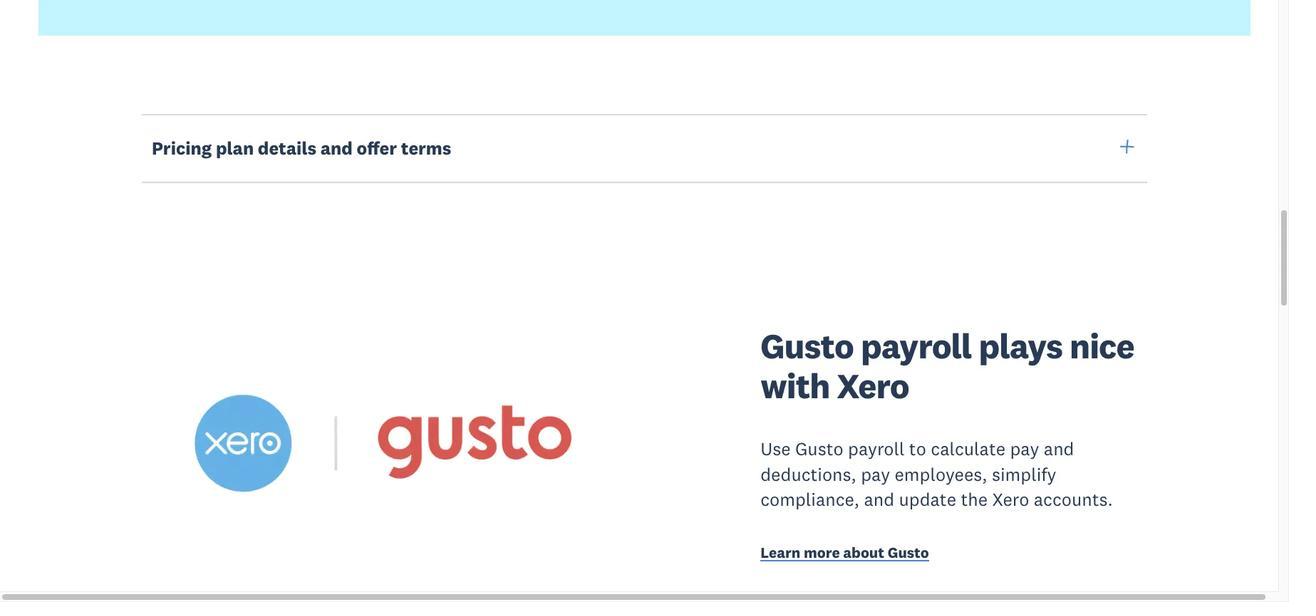 Task type: describe. For each thing, give the bounding box(es) containing it.
xero and gusto brands image
[[142, 323, 632, 566]]

learn more about gusto
[[761, 543, 929, 562]]

payroll inside use gusto payroll to calculate pay and deductions, pay employees, simplify compliance, and update the xero accounts.
[[848, 437, 905, 460]]

xero inside use gusto payroll to calculate pay and deductions, pay employees, simplify compliance, and update the xero accounts.
[[992, 488, 1029, 511]]

0 horizontal spatial pay
[[861, 463, 890, 486]]

pricing plan details and offer terms button
[[142, 114, 1147, 183]]

2 horizontal spatial and
[[1044, 437, 1074, 460]]

gusto inside gusto payroll plays nice with xero
[[761, 324, 854, 368]]

calculate
[[931, 437, 1006, 460]]

gusto inside learn more about gusto 'link'
[[888, 543, 929, 562]]

gusto payroll plays nice with xero
[[761, 324, 1134, 408]]

the
[[961, 488, 988, 511]]

payroll inside gusto payroll plays nice with xero
[[861, 324, 972, 368]]

nice
[[1070, 324, 1134, 368]]

accounts.
[[1034, 488, 1113, 511]]

xero inside gusto payroll plays nice with xero
[[837, 364, 909, 408]]

to
[[909, 437, 926, 460]]



Task type: locate. For each thing, give the bounding box(es) containing it.
1 horizontal spatial and
[[864, 488, 894, 511]]

pricing
[[152, 136, 212, 159]]

simplify
[[992, 463, 1056, 486]]

1 vertical spatial and
[[1044, 437, 1074, 460]]

1 vertical spatial gusto
[[795, 437, 843, 460]]

1 horizontal spatial pay
[[1010, 437, 1039, 460]]

0 vertical spatial payroll
[[861, 324, 972, 368]]

terms
[[401, 136, 451, 159]]

update
[[899, 488, 956, 511]]

deductions,
[[761, 463, 856, 486]]

0 vertical spatial xero
[[837, 364, 909, 408]]

plays
[[979, 324, 1062, 368]]

payroll
[[861, 324, 972, 368], [848, 437, 905, 460]]

0 vertical spatial pay
[[1010, 437, 1039, 460]]

about
[[843, 543, 884, 562]]

more
[[804, 543, 840, 562]]

gusto
[[761, 324, 854, 368], [795, 437, 843, 460], [888, 543, 929, 562]]

pay left employees, on the right
[[861, 463, 890, 486]]

2 vertical spatial gusto
[[888, 543, 929, 562]]

pay up simplify
[[1010, 437, 1039, 460]]

pay
[[1010, 437, 1039, 460], [861, 463, 890, 486]]

use
[[761, 437, 791, 460]]

0 vertical spatial gusto
[[761, 324, 854, 368]]

1 vertical spatial payroll
[[848, 437, 905, 460]]

employees,
[[895, 463, 987, 486]]

0 horizontal spatial xero
[[837, 364, 909, 408]]

compliance,
[[761, 488, 859, 511]]

details
[[258, 136, 316, 159]]

1 horizontal spatial xero
[[992, 488, 1029, 511]]

use gusto payroll to calculate pay and deductions, pay employees, simplify compliance, and update the xero accounts.
[[761, 437, 1113, 511]]

1 vertical spatial pay
[[861, 463, 890, 486]]

2 vertical spatial and
[[864, 488, 894, 511]]

and up simplify
[[1044, 437, 1074, 460]]

0 vertical spatial and
[[320, 136, 353, 159]]

and inside dropdown button
[[320, 136, 353, 159]]

xero
[[837, 364, 909, 408], [992, 488, 1029, 511]]

and
[[320, 136, 353, 159], [1044, 437, 1074, 460], [864, 488, 894, 511]]

with
[[761, 364, 830, 408]]

plan
[[216, 136, 254, 159]]

and left offer
[[320, 136, 353, 159]]

learn
[[761, 543, 800, 562]]

and left update
[[864, 488, 894, 511]]

pricing plan details and offer terms
[[152, 136, 451, 159]]

gusto inside use gusto payroll to calculate pay and deductions, pay employees, simplify compliance, and update the xero accounts.
[[795, 437, 843, 460]]

learn more about gusto link
[[761, 543, 1147, 566]]

0 horizontal spatial and
[[320, 136, 353, 159]]

1 vertical spatial xero
[[992, 488, 1029, 511]]

offer
[[357, 136, 397, 159]]



Task type: vqa. For each thing, say whether or not it's contained in the screenshot.
Can I pay the subscription annually?
no



